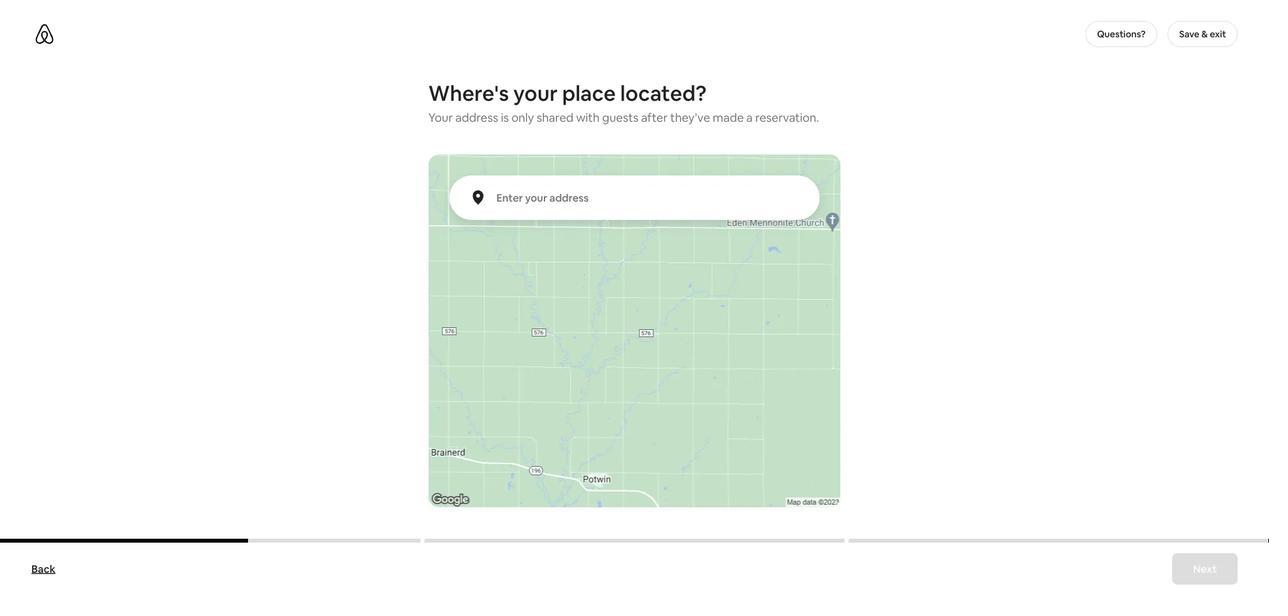 Task type: vqa. For each thing, say whether or not it's contained in the screenshot.
Questions? button
yes



Task type: describe. For each thing, give the bounding box(es) containing it.
made
[[713, 110, 744, 125]]

address
[[456, 110, 499, 125]]

is
[[501, 110, 509, 125]]

back
[[31, 562, 55, 576]]

back button
[[25, 556, 62, 582]]

exit
[[1210, 28, 1227, 40]]

next
[[1194, 562, 1217, 576]]

&
[[1202, 28, 1208, 40]]

guests
[[602, 110, 639, 125]]

where's your place located? your address is only shared with guests after they've made a reservation.
[[429, 79, 820, 125]]

reservation.
[[756, 110, 820, 125]]

Enter your address text field
[[497, 191, 807, 204]]

they've
[[671, 110, 711, 125]]

place
[[562, 79, 616, 107]]

only
[[512, 110, 534, 125]]

located?
[[621, 79, 707, 107]]

save & exit
[[1180, 28, 1227, 40]]



Task type: locate. For each thing, give the bounding box(es) containing it.
a
[[747, 110, 753, 125]]

with
[[576, 110, 600, 125]]

airbnb homepage image
[[34, 24, 55, 45]]

after
[[641, 110, 668, 125]]

your
[[514, 79, 558, 107]]

save & exit button
[[1168, 21, 1238, 47]]

where's
[[429, 79, 509, 107]]

next button
[[1173, 553, 1238, 585]]

shared
[[537, 110, 574, 125]]

questions?
[[1098, 28, 1146, 40]]

questions? button
[[1086, 21, 1158, 47]]

your
[[429, 110, 453, 125]]

save
[[1180, 28, 1200, 40]]



